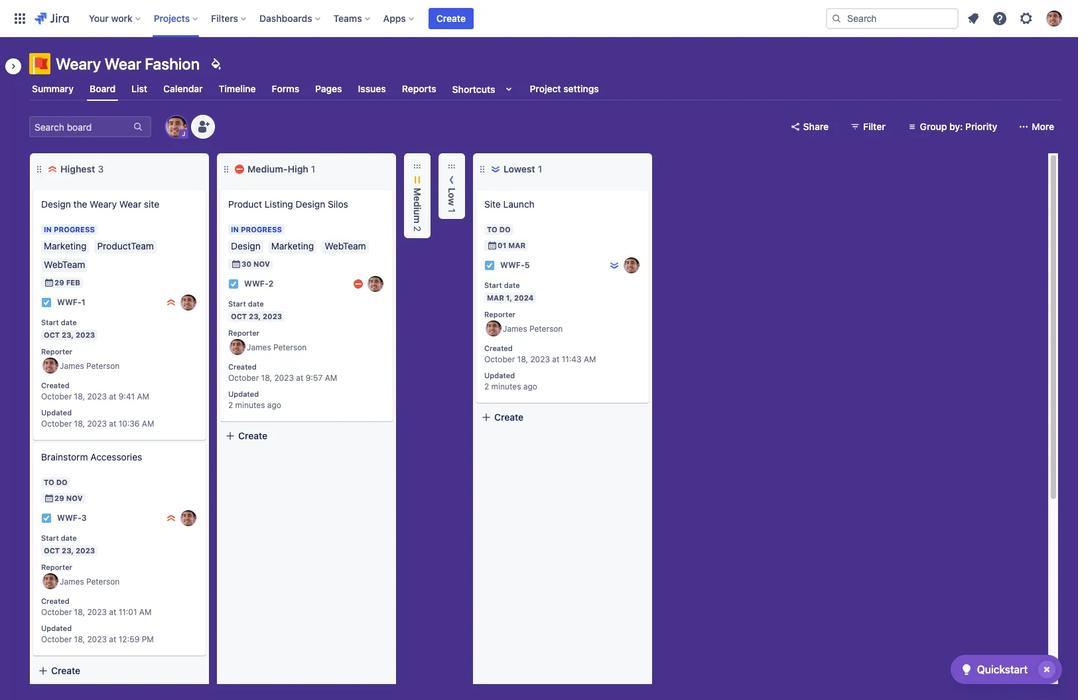 Task type: locate. For each thing, give the bounding box(es) containing it.
created inside "created october 18, 2023 at 9:41 am"
[[41, 381, 70, 390]]

weary up board at top
[[56, 54, 101, 73]]

do up 29 nov at left
[[56, 478, 67, 486]]

james peterson up created october 18, 2023 at 11:43 am
[[503, 324, 563, 334]]

1 horizontal spatial task image
[[484, 260, 495, 271]]

1 horizontal spatial in
[[231, 225, 239, 234]]

1 vertical spatial 3
[[81, 513, 87, 523]]

am inside "created october 18, 2023 at 9:41 am"
[[137, 392, 149, 402]]

product
[[228, 198, 262, 210], [41, 667, 75, 678]]

2 29 from the top
[[54, 494, 64, 502]]

am inside updated october 18, 2023 at 10:36 am
[[142, 419, 154, 429]]

expand image down w
[[444, 213, 460, 229]]

design
[[41, 198, 71, 210], [296, 198, 325, 210]]

0 horizontal spatial minutes
[[235, 400, 265, 410]]

to do up 29 nov at left
[[44, 478, 67, 486]]

task image left wwf-2 link
[[228, 279, 239, 289]]

1 horizontal spatial product
[[228, 198, 262, 210]]

0 vertical spatial do
[[499, 225, 511, 234]]

0 horizontal spatial to
[[44, 478, 54, 486]]

wwf-5
[[500, 260, 530, 270]]

0 vertical spatial to
[[487, 225, 498, 234]]

help image
[[992, 10, 1008, 26]]

1 vertical spatial product
[[41, 667, 75, 678]]

created
[[484, 344, 513, 353], [228, 363, 257, 371], [41, 381, 70, 390], [41, 597, 70, 605]]

0 vertical spatial nov
[[253, 259, 270, 268]]

to up 01 march 2024 image
[[487, 225, 498, 234]]

in progress down the listing
[[231, 225, 282, 234]]

mar inside start date mar 1, 2024
[[487, 293, 504, 302]]

weary
[[56, 54, 101, 73], [90, 198, 117, 210]]

1 vertical spatial highest image
[[166, 297, 177, 308]]

3 down 29 nov at left
[[81, 513, 87, 523]]

shortcuts
[[452, 83, 495, 95]]

23,
[[249, 312, 261, 320], [62, 330, 74, 339], [62, 546, 74, 555]]

at inside updated october 18, 2023 at 10:36 am
[[109, 419, 116, 429]]

reporter down wwf-1 link
[[41, 347, 72, 355]]

james peterson image
[[624, 257, 640, 273], [368, 276, 384, 292], [180, 295, 196, 311], [486, 321, 502, 337], [230, 339, 246, 355], [180, 510, 196, 526], [42, 574, 58, 590]]

silos
[[328, 198, 348, 210]]

october for october 18, 2023 at 11:01 am
[[41, 607, 72, 617]]

1 horizontal spatial mar
[[508, 241, 526, 250]]

more
[[1032, 121, 1054, 132]]

james peterson
[[503, 324, 563, 334], [247, 342, 307, 352], [60, 361, 120, 371], [60, 577, 120, 586]]

wwf- for 2
[[244, 279, 269, 289]]

1 vertical spatial 23,
[[62, 330, 74, 339]]

october for october 18, 2023 at 9:57 am
[[228, 373, 259, 383]]

0 horizontal spatial 3
[[81, 513, 87, 523]]

1 horizontal spatial to do
[[487, 225, 511, 234]]

0 horizontal spatial nov
[[66, 494, 83, 502]]

expand image for m
[[409, 232, 425, 248]]

updated inside updated october 18, 2023 at 12:59 pm
[[41, 624, 72, 633]]

wear
[[104, 54, 141, 73], [119, 198, 141, 210]]

am right 11:43
[[584, 354, 596, 364]]

18, inside "created october 18, 2023 at 9:41 am"
[[74, 392, 85, 402]]

1 horizontal spatial updated 2 minutes ago
[[484, 371, 537, 391]]

product left the listing
[[228, 198, 262, 210]]

wwf-5 link
[[500, 260, 530, 271]]

23, down wwf-2 link
[[249, 312, 261, 320]]

2023 left '9:57'
[[274, 373, 294, 383]]

teams button
[[330, 8, 375, 29]]

at inside "created october 18, 2023 at 9:41 am"
[[109, 392, 116, 402]]

1 in from the left
[[44, 225, 52, 234]]

1 horizontal spatial medium high image
[[353, 279, 364, 289]]

october
[[484, 354, 515, 364], [228, 373, 259, 383], [41, 392, 72, 402], [41, 419, 72, 429], [41, 607, 72, 617], [41, 634, 72, 644]]

to
[[487, 225, 498, 234], [44, 478, 54, 486]]

created october 18, 2023 at 9:57 am
[[228, 363, 337, 383]]

1 horizontal spatial do
[[499, 225, 511, 234]]

1 vertical spatial medium high image
[[353, 279, 364, 289]]

share
[[803, 121, 829, 132]]

your
[[89, 12, 109, 24]]

at
[[552, 354, 560, 364], [296, 373, 303, 383], [109, 392, 116, 402], [109, 419, 116, 429], [109, 607, 116, 617], [109, 634, 116, 644]]

sidebar navigation image
[[0, 53, 29, 80]]

at left 12:59 in the bottom left of the page
[[109, 634, 116, 644]]

1 vertical spatial brainstorm
[[78, 667, 124, 678]]

in for product listing design silos
[[231, 225, 239, 234]]

minutes down created october 18, 2023 at 9:57 am
[[235, 400, 265, 410]]

18, inside updated october 18, 2023 at 10:36 am
[[74, 419, 85, 429]]

oct down wwf-3 link
[[44, 546, 60, 555]]

do
[[499, 225, 511, 234], [56, 478, 67, 486]]

banner
[[0, 0, 1078, 37]]

0 horizontal spatial to do
[[44, 478, 67, 486]]

nov for 29 nov
[[66, 494, 83, 502]]

updated 2 minutes ago down created october 18, 2023 at 11:43 am
[[484, 371, 537, 391]]

weary right the
[[90, 198, 117, 210]]

18, inside created october 18, 2023 at 11:01 am
[[74, 607, 85, 617]]

2 vertical spatial 23,
[[62, 546, 74, 555]]

peterson
[[530, 324, 563, 334], [273, 342, 307, 352], [86, 361, 120, 371], [86, 577, 120, 586]]

1 vertical spatial ago
[[267, 400, 281, 410]]

ago down created october 18, 2023 at 11:43 am
[[523, 382, 537, 391]]

0 vertical spatial medium high image
[[234, 164, 245, 175]]

29 february 2024 image
[[44, 277, 54, 288]]

pm
[[142, 634, 154, 644]]

listing
[[265, 198, 293, 210]]

at left 11:01
[[109, 607, 116, 617]]

task image down 01 march 2024 image
[[484, 260, 495, 271]]

18, inside created october 18, 2023 at 9:57 am
[[261, 373, 272, 383]]

0 horizontal spatial in progress
[[44, 225, 95, 234]]

october inside created october 18, 2023 at 11:01 am
[[41, 607, 72, 617]]

medium-high 1
[[248, 163, 315, 175]]

lowest 1
[[504, 163, 542, 175]]

18, up updated october 18, 2023 at 12:59 pm
[[74, 607, 85, 617]]

2 vertical spatial highest image
[[166, 513, 177, 524]]

at inside created october 18, 2023 at 11:01 am
[[109, 607, 116, 617]]

1 horizontal spatial to
[[487, 225, 498, 234]]

highest image for wwf-3
[[166, 513, 177, 524]]

to do for brainstorm
[[44, 478, 67, 486]]

minutes
[[491, 382, 521, 391], [235, 400, 265, 410]]

add people image
[[195, 119, 211, 135]]

2023 inside updated october 18, 2023 at 12:59 pm
[[87, 634, 107, 644]]

at for 9:57
[[296, 373, 303, 383]]

expand image down m
[[409, 232, 425, 248]]

projects
[[154, 12, 190, 24]]

start down wwf-5 link
[[484, 281, 502, 289]]

0 horizontal spatial progress
[[54, 225, 95, 234]]

0 vertical spatial brainstorm
[[41, 451, 88, 463]]

30 november 2023 image
[[231, 259, 242, 269], [231, 259, 242, 269]]

brainstorm up 29 nov at left
[[41, 451, 88, 463]]

design the weary wear site
[[41, 198, 159, 210]]

1 progress from the left
[[54, 225, 95, 234]]

3 for highest 3
[[98, 163, 104, 175]]

expand image
[[444, 213, 460, 229], [409, 232, 425, 248]]

task image down 29 february 2024 image
[[41, 297, 52, 308]]

summary
[[32, 83, 74, 94]]

am
[[584, 354, 596, 364], [325, 373, 337, 383], [137, 392, 149, 402], [142, 419, 154, 429], [139, 607, 152, 617]]

james peterson image left add people image
[[166, 116, 187, 137]]

29
[[54, 278, 64, 287], [54, 494, 64, 502]]

am for october 18, 2023 at 9:57 am
[[325, 373, 337, 383]]

3 for wwf-3
[[81, 513, 87, 523]]

task image
[[41, 297, 52, 308], [41, 513, 52, 524]]

2 task image from the top
[[41, 513, 52, 524]]

18, inside updated october 18, 2023 at 12:59 pm
[[74, 634, 85, 644]]

in
[[44, 225, 52, 234], [231, 225, 239, 234]]

updated down created october 18, 2023 at 11:01 am
[[41, 624, 72, 633]]

2023 inside created october 18, 2023 at 11:01 am
[[87, 607, 107, 617]]

start down wwf-1 link
[[41, 318, 59, 326]]

to do up 01
[[487, 225, 511, 234]]

progress down the
[[54, 225, 95, 234]]

wwf- for 3
[[57, 513, 81, 523]]

0 horizontal spatial design
[[41, 198, 71, 210]]

project
[[530, 83, 561, 94]]

start date oct 23, 2023 for design
[[41, 318, 95, 339]]

at inside created october 18, 2023 at 11:43 am
[[552, 354, 560, 364]]

1 vertical spatial oct
[[44, 330, 60, 339]]

start date oct 23, 2023 down wwf-1 link
[[41, 318, 95, 339]]

1 horizontal spatial design
[[296, 198, 325, 210]]

filters button
[[207, 8, 252, 29]]

18, up the brainstorm accessories
[[74, 419, 85, 429]]

29 november 2023 image
[[44, 493, 54, 504], [44, 493, 54, 504]]

0 vertical spatial task image
[[484, 260, 495, 271]]

jira image
[[35, 10, 69, 26], [35, 10, 69, 26]]

appswitcher icon image
[[12, 10, 28, 26]]

start date oct 23, 2023 down wwf-3 link
[[41, 534, 95, 555]]

nov right 30
[[253, 259, 270, 268]]

1 vertical spatial expand image
[[409, 232, 425, 248]]

updated october 18, 2023 at 12:59 pm
[[41, 624, 154, 644]]

1 vertical spatial james peterson image
[[42, 358, 58, 374]]

more button
[[1011, 116, 1062, 137]]

reports
[[402, 83, 436, 94]]

1 task image from the top
[[41, 297, 52, 308]]

accessories
[[90, 451, 142, 463]]

1 vertical spatial to do
[[44, 478, 67, 486]]

create
[[437, 12, 466, 24], [494, 411, 524, 423], [238, 430, 268, 441], [51, 665, 80, 676]]

october inside "created october 18, 2023 at 9:41 am"
[[41, 392, 72, 402]]

wear left site
[[119, 198, 141, 210]]

1 vertical spatial mar
[[487, 293, 504, 302]]

calendar
[[163, 83, 203, 94]]

medium-
[[248, 163, 288, 175]]

primary element
[[8, 0, 826, 37]]

october inside updated october 18, 2023 at 12:59 pm
[[41, 634, 72, 644]]

product down updated october 18, 2023 at 12:59 pm
[[41, 667, 75, 678]]

12:59
[[119, 634, 140, 644]]

0 vertical spatial james peterson image
[[166, 116, 187, 137]]

mar left '1,'
[[487, 293, 504, 302]]

peterson up created october 18, 2023 at 11:43 am
[[530, 324, 563, 334]]

at left 11:43
[[552, 354, 560, 364]]

create button inside "primary" element
[[429, 8, 474, 29]]

james peterson image up "created october 18, 2023 at 9:41 am"
[[42, 358, 58, 374]]

0 horizontal spatial in
[[44, 225, 52, 234]]

do up 01
[[499, 225, 511, 234]]

at for 10:36
[[109, 419, 116, 429]]

0 horizontal spatial product
[[41, 667, 75, 678]]

1 vertical spatial minutes
[[235, 400, 265, 410]]

1 design from the left
[[41, 198, 71, 210]]

date
[[504, 281, 520, 289], [248, 299, 264, 308], [61, 318, 77, 326], [61, 534, 77, 542]]

october inside created october 18, 2023 at 9:57 am
[[228, 373, 259, 383]]

date down wwf-3 link
[[61, 534, 77, 542]]

task image left wwf-3 link
[[41, 513, 52, 524]]

medium high image
[[234, 164, 245, 175], [353, 279, 364, 289]]

11:43
[[562, 354, 582, 364]]

task image for wwf-3
[[41, 513, 52, 524]]

1 vertical spatial 29
[[54, 494, 64, 502]]

0 vertical spatial task image
[[41, 297, 52, 308]]

2 in from the left
[[231, 225, 239, 234]]

james peterson image
[[166, 116, 187, 137], [42, 358, 58, 374]]

forms
[[272, 83, 299, 94]]

oct down wwf-2 link
[[231, 312, 247, 320]]

highest image
[[47, 164, 58, 175], [166, 297, 177, 308], [166, 513, 177, 524]]

start inside start date mar 1, 2024
[[484, 281, 502, 289]]

product for product listing design silos
[[228, 198, 262, 210]]

2023 for october 18, 2023 at 11:01 am
[[87, 607, 107, 617]]

2 in progress from the left
[[231, 225, 282, 234]]

wwf-1
[[57, 298, 85, 308]]

banner containing your work
[[0, 0, 1078, 37]]

board
[[90, 83, 116, 94]]

wwf- down 29 nov at left
[[57, 513, 81, 523]]

updated down "created october 18, 2023 at 9:41 am"
[[41, 408, 72, 417]]

2 down m
[[412, 226, 423, 232]]

at inside created october 18, 2023 at 9:57 am
[[296, 373, 303, 383]]

brainstorm
[[41, 451, 88, 463], [78, 667, 124, 678]]

the
[[73, 198, 87, 210]]

29 up wwf-3 at the left of the page
[[54, 494, 64, 502]]

progress for the
[[54, 225, 95, 234]]

date up '1,'
[[504, 281, 520, 289]]

1 horizontal spatial 3
[[98, 163, 104, 175]]

0 horizontal spatial mar
[[487, 293, 504, 302]]

wear up list at the left top of page
[[104, 54, 141, 73]]

0 vertical spatial 29
[[54, 278, 64, 287]]

expand image for l
[[444, 213, 460, 229]]

1 29 from the top
[[54, 278, 64, 287]]

october inside updated october 18, 2023 at 10:36 am
[[41, 419, 72, 429]]

18, inside created october 18, 2023 at 11:43 am
[[517, 354, 528, 364]]

start date oct 23, 2023 down wwf-2 link
[[228, 299, 282, 320]]

1 vertical spatial task image
[[228, 279, 239, 289]]

am inside created october 18, 2023 at 11:43 am
[[584, 354, 596, 364]]

1 horizontal spatial progress
[[241, 225, 282, 234]]

oct for design the weary wear site
[[44, 330, 60, 339]]

mar
[[508, 241, 526, 250], [487, 293, 504, 302]]

18, left '9:57'
[[261, 373, 272, 383]]

am right 10:36
[[142, 419, 154, 429]]

task image
[[484, 260, 495, 271], [228, 279, 239, 289]]

design left the
[[41, 198, 71, 210]]

fashion
[[145, 54, 200, 73]]

1 horizontal spatial nov
[[253, 259, 270, 268]]

1 horizontal spatial expand image
[[444, 213, 460, 229]]

am inside created october 18, 2023 at 11:01 am
[[139, 607, 152, 617]]

18, up updated october 18, 2023 at 10:36 am
[[74, 392, 85, 402]]

created inside created october 18, 2023 at 9:57 am
[[228, 363, 257, 371]]

23, for design
[[62, 330, 74, 339]]

start date oct 23, 2023
[[228, 299, 282, 320], [41, 318, 95, 339], [41, 534, 95, 555]]

2023 up updated october 18, 2023 at 12:59 pm
[[87, 607, 107, 617]]

1 vertical spatial task image
[[41, 513, 52, 524]]

2023 left 11:43
[[530, 354, 550, 364]]

settings image
[[1019, 10, 1034, 26]]

brainstorm down updated october 18, 2023 at 12:59 pm
[[78, 667, 124, 678]]

1 vertical spatial nov
[[66, 494, 83, 502]]

created inside created october 18, 2023 at 11:43 am
[[484, 344, 513, 353]]

2
[[412, 226, 423, 232], [269, 279, 274, 289], [484, 382, 489, 391], [228, 400, 233, 410]]

lowest
[[504, 163, 535, 175]]

2023 for october 18, 2023 at 11:43 am
[[530, 354, 550, 364]]

create button
[[429, 8, 474, 29], [473, 405, 652, 429], [217, 424, 396, 448], [30, 659, 209, 683]]

0 horizontal spatial do
[[56, 478, 67, 486]]

1 horizontal spatial ago
[[523, 382, 537, 391]]

2023 for october 18, 2023 at 9:57 am
[[274, 373, 294, 383]]

1 vertical spatial to
[[44, 478, 54, 486]]

i
[[412, 207, 423, 210]]

2023 inside created october 18, 2023 at 11:43 am
[[530, 354, 550, 364]]

29 february 2024 image
[[44, 277, 54, 288]]

progress down the listing
[[241, 225, 282, 234]]

1 vertical spatial do
[[56, 478, 67, 486]]

am right '9:57'
[[325, 373, 337, 383]]

date down wwf-1 link
[[61, 318, 77, 326]]

oct
[[231, 312, 247, 320], [44, 330, 60, 339], [44, 546, 60, 555]]

2023 left 10:36
[[87, 419, 107, 429]]

minutes down created october 18, 2023 at 11:43 am
[[491, 382, 521, 391]]

at for 11:01
[[109, 607, 116, 617]]

18, for october 18, 2023 at 12:59 pm
[[74, 634, 85, 644]]

wwf- down the 01 mar
[[500, 260, 525, 270]]

0 vertical spatial product
[[228, 198, 262, 210]]

23, down wwf-3 link
[[62, 546, 74, 555]]

feb
[[66, 278, 80, 287]]

nov up wwf-3 at the left of the page
[[66, 494, 83, 502]]

notifications image
[[965, 10, 981, 26]]

0 vertical spatial 23,
[[249, 312, 261, 320]]

updated 2 minutes ago down created october 18, 2023 at 9:57 am
[[228, 390, 281, 410]]

2023 left 12:59 in the bottom left of the page
[[87, 634, 107, 644]]

summary link
[[29, 77, 76, 101]]

2 progress from the left
[[241, 225, 282, 234]]

2023 inside "created october 18, 2023 at 9:41 am"
[[87, 392, 107, 402]]

settings
[[564, 83, 599, 94]]

0 horizontal spatial expand image
[[409, 232, 425, 248]]

peterson up created october 18, 2023 at 11:01 am
[[86, 577, 120, 586]]

reporter down '1,'
[[484, 310, 516, 318]]

am inside created october 18, 2023 at 9:57 am
[[325, 373, 337, 383]]

1 horizontal spatial minutes
[[491, 382, 521, 391]]

october for october 18, 2023 at 9:41 am
[[41, 392, 72, 402]]

wwf-1 link
[[57, 297, 85, 308]]

site launch
[[484, 198, 535, 210]]

9:41
[[119, 392, 135, 402]]

3
[[98, 163, 104, 175], [81, 513, 87, 523]]

0 vertical spatial 3
[[98, 163, 104, 175]]

ago down created october 18, 2023 at 9:57 am
[[267, 400, 281, 410]]

created inside created october 18, 2023 at 11:01 am
[[41, 597, 70, 605]]

10:36
[[119, 419, 140, 429]]

list link
[[129, 77, 150, 101]]

october inside created october 18, 2023 at 11:43 am
[[484, 354, 515, 364]]

3 right highest
[[98, 163, 104, 175]]

mar right 01
[[508, 241, 526, 250]]

2023 inside created october 18, 2023 at 9:57 am
[[274, 373, 294, 383]]

2023 inside updated october 18, 2023 at 10:36 am
[[87, 419, 107, 429]]

pages link
[[313, 77, 345, 101]]

reporter down wwf-2 link
[[228, 328, 259, 337]]

tab list
[[21, 77, 1070, 101]]

0 horizontal spatial medium high image
[[234, 164, 245, 175]]

1 horizontal spatial james peterson image
[[166, 116, 187, 137]]

2 down created october 18, 2023 at 9:57 am
[[228, 400, 233, 410]]

0 horizontal spatial task image
[[228, 279, 239, 289]]

wwf- down 29 feb
[[57, 298, 81, 308]]

0 horizontal spatial ago
[[267, 400, 281, 410]]

at inside updated october 18, 2023 at 12:59 pm
[[109, 634, 116, 644]]

james peterson up created october 18, 2023 at 11:01 am
[[60, 577, 120, 586]]

0 vertical spatial to do
[[487, 225, 511, 234]]

your work
[[89, 12, 133, 24]]

created october 18, 2023 at 9:41 am
[[41, 381, 149, 402]]

in for design the weary wear site
[[44, 225, 52, 234]]

0 vertical spatial expand image
[[444, 213, 460, 229]]

october for october 18, 2023 at 10:36 am
[[41, 419, 72, 429]]

1 horizontal spatial in progress
[[231, 225, 282, 234]]

site
[[144, 198, 159, 210]]

reporter down wwf-3 link
[[41, 563, 72, 571]]

29 left feb
[[54, 278, 64, 287]]

at left 10:36
[[109, 419, 116, 429]]

9:57
[[306, 373, 323, 383]]

1 in progress from the left
[[44, 225, 95, 234]]

start
[[484, 281, 502, 289], [228, 299, 246, 308], [41, 318, 59, 326], [41, 534, 59, 542]]

am for october 18, 2023 at 10:36 am
[[142, 419, 154, 429]]

set background color image
[[208, 56, 224, 72]]

in progress for product
[[231, 225, 282, 234]]

2023
[[263, 312, 282, 320], [76, 330, 95, 339], [530, 354, 550, 364], [274, 373, 294, 383], [87, 392, 107, 402], [87, 419, 107, 429], [76, 546, 95, 555], [87, 607, 107, 617], [87, 634, 107, 644]]

0 vertical spatial oct
[[231, 312, 247, 320]]

highest
[[60, 163, 95, 175]]

create button down 12:59 in the bottom left of the page
[[30, 659, 209, 683]]

nov
[[253, 259, 270, 268], [66, 494, 83, 502]]

2023 up updated october 18, 2023 at 10:36 am
[[87, 392, 107, 402]]



Task type: vqa. For each thing, say whether or not it's contained in the screenshot.
top "Start Date Oct 23, 2023"
no



Task type: describe. For each thing, give the bounding box(es) containing it.
wwf- for 5
[[500, 260, 525, 270]]

0 vertical spatial ago
[[523, 382, 537, 391]]

29 feb
[[54, 278, 80, 287]]

created for october 18, 2023 at 11:01 am
[[41, 597, 70, 605]]

share button
[[782, 116, 837, 137]]

product brainstorm
[[41, 667, 124, 678]]

start date mar 1, 2024
[[484, 281, 534, 302]]

to for brainstorm accessories
[[44, 478, 54, 486]]

work
[[111, 12, 133, 24]]

18, for october 18, 2023 at 10:36 am
[[74, 419, 85, 429]]

created for october 18, 2023 at 11:43 am
[[484, 344, 513, 353]]

e
[[412, 196, 423, 201]]

at for 11:43
[[552, 354, 560, 364]]

23, for product
[[249, 312, 261, 320]]

01 mar
[[498, 241, 526, 250]]

0 vertical spatial wear
[[104, 54, 141, 73]]

october for october 18, 2023 at 12:59 pm
[[41, 634, 72, 644]]

wwf-3
[[57, 513, 87, 523]]

date inside start date mar 1, 2024
[[504, 281, 520, 289]]

1 vertical spatial weary
[[90, 198, 117, 210]]

timeline link
[[216, 77, 259, 101]]

m
[[412, 188, 423, 196]]

medium image
[[412, 175, 423, 185]]

1 vertical spatial wear
[[119, 198, 141, 210]]

18, for october 18, 2023 at 9:57 am
[[261, 373, 272, 383]]

created for october 18, 2023 at 9:41 am
[[41, 381, 70, 390]]

search image
[[831, 13, 842, 24]]

wwf- for 1
[[57, 298, 81, 308]]

nov for 30 nov
[[253, 259, 270, 268]]

11:01
[[119, 607, 137, 617]]

date down wwf-2 link
[[248, 299, 264, 308]]

0 vertical spatial mar
[[508, 241, 526, 250]]

october for october 18, 2023 at 11:43 am
[[484, 354, 515, 364]]

updated down created october 18, 2023 at 11:43 am
[[484, 371, 515, 380]]

apps button
[[379, 8, 419, 29]]

am for october 18, 2023 at 11:43 am
[[584, 354, 596, 364]]

2 down 30 nov
[[269, 279, 274, 289]]

m
[[412, 215, 423, 224]]

at for 12:59
[[109, 634, 116, 644]]

peterson up "created october 18, 2023 at 9:41 am"
[[86, 361, 120, 371]]

issues
[[358, 83, 386, 94]]

updated october 18, 2023 at 10:36 am
[[41, 408, 154, 429]]

0 vertical spatial weary
[[56, 54, 101, 73]]

dashboards
[[260, 12, 312, 24]]

0 vertical spatial minutes
[[491, 382, 521, 391]]

tab list containing board
[[21, 77, 1070, 101]]

james up created october 18, 2023 at 11:01 am
[[60, 577, 84, 586]]

your profile and settings image
[[1046, 10, 1062, 26]]

18, for october 18, 2023 at 11:01 am
[[74, 607, 85, 617]]

lowest image
[[609, 260, 620, 271]]

dashboards button
[[256, 8, 326, 29]]

2023 for october 18, 2023 at 12:59 pm
[[87, 634, 107, 644]]

quickstart
[[977, 664, 1028, 676]]

29 for 29 feb
[[54, 278, 64, 287]]

james up created october 18, 2023 at 9:57 am
[[247, 342, 271, 352]]

created for october 18, 2023 at 9:57 am
[[228, 363, 257, 371]]

01 march 2024 image
[[487, 240, 498, 251]]

u
[[412, 210, 423, 215]]

5
[[525, 260, 530, 270]]

group by: priority
[[920, 121, 997, 132]]

wwf-3 link
[[57, 513, 87, 524]]

reports link
[[399, 77, 439, 101]]

0 horizontal spatial updated 2 minutes ago
[[228, 390, 281, 410]]

dismiss quickstart image
[[1036, 659, 1058, 680]]

task image for wwf-2
[[228, 279, 239, 289]]

product for product brainstorm
[[41, 667, 75, 678]]

list
[[131, 83, 147, 94]]

james peterson up created october 18, 2023 at 9:57 am
[[247, 342, 307, 352]]

low image
[[447, 175, 457, 185]]

o
[[447, 193, 458, 198]]

2023 down wwf-3 link
[[76, 546, 95, 555]]

priority
[[966, 121, 997, 132]]

peterson up created october 18, 2023 at 9:57 am
[[273, 342, 307, 352]]

2024
[[514, 293, 534, 302]]

check image
[[959, 662, 975, 678]]

quickstart button
[[951, 655, 1062, 684]]

lowest image
[[490, 164, 501, 175]]

filter button
[[842, 116, 894, 137]]

l o w 1
[[447, 188, 458, 213]]

am for october 18, 2023 at 9:41 am
[[137, 392, 149, 402]]

l
[[447, 188, 458, 193]]

created october 18, 2023 at 11:01 am
[[41, 597, 152, 617]]

start down wwf-2 link
[[228, 299, 246, 308]]

w
[[447, 198, 458, 206]]

do for site
[[499, 225, 511, 234]]

oct for product listing design silos
[[231, 312, 247, 320]]

create button down '9:57'
[[217, 424, 396, 448]]

2023 down wwf-1 link
[[76, 330, 95, 339]]

timeline
[[219, 83, 256, 94]]

at for 9:41
[[109, 392, 116, 402]]

wwf-2 link
[[244, 278, 274, 290]]

in progress for design
[[44, 225, 95, 234]]

wwf-2
[[244, 279, 274, 289]]

1,
[[506, 293, 512, 302]]

james up "created october 18, 2023 at 9:41 am"
[[60, 361, 84, 371]]

start date oct 23, 2023 for product
[[228, 299, 282, 320]]

task image for wwf-5
[[484, 260, 495, 271]]

0 horizontal spatial james peterson image
[[42, 358, 58, 374]]

pages
[[315, 83, 342, 94]]

weary wear fashion
[[56, 54, 200, 73]]

calendar link
[[161, 77, 205, 101]]

create button down 11:43
[[473, 405, 652, 429]]

to for site launch
[[487, 225, 498, 234]]

30
[[242, 259, 251, 268]]

create inside "primary" element
[[437, 12, 466, 24]]

18, for october 18, 2023 at 11:43 am
[[517, 354, 528, 364]]

18, for october 18, 2023 at 9:41 am
[[74, 392, 85, 402]]

30 nov
[[242, 259, 270, 268]]

Search field
[[826, 8, 959, 29]]

task image for wwf-1
[[41, 297, 52, 308]]

progress for listing
[[241, 225, 282, 234]]

shortcuts button
[[450, 77, 519, 101]]

01 march 2024 image
[[487, 240, 498, 251]]

apps
[[383, 12, 406, 24]]

project settings
[[530, 83, 599, 94]]

start down wwf-3 link
[[41, 534, 59, 542]]

29 for 29 nov
[[54, 494, 64, 502]]

projects button
[[150, 8, 203, 29]]

brainstorm accessories
[[41, 451, 142, 463]]

2023 for october 18, 2023 at 9:41 am
[[87, 392, 107, 402]]

created october 18, 2023 at 11:43 am
[[484, 344, 596, 364]]

do for brainstorm
[[56, 478, 67, 486]]

issues link
[[355, 77, 389, 101]]

2 vertical spatial oct
[[44, 546, 60, 555]]

Search board text field
[[31, 117, 131, 136]]

0 vertical spatial highest image
[[47, 164, 58, 175]]

forms link
[[269, 77, 302, 101]]

2023 for october 18, 2023 at 10:36 am
[[87, 419, 107, 429]]

2 design from the left
[[296, 198, 325, 210]]

to do for site
[[487, 225, 511, 234]]

james peterson up "created october 18, 2023 at 9:41 am"
[[60, 361, 120, 371]]

product listing design silos
[[228, 198, 348, 210]]

highest image for wwf-1
[[166, 297, 177, 308]]

james down '1,'
[[503, 324, 527, 334]]

am for october 18, 2023 at 11:01 am
[[139, 607, 152, 617]]

updated inside updated october 18, 2023 at 10:36 am
[[41, 408, 72, 417]]

project settings link
[[527, 77, 602, 101]]

2023 down wwf-2 link
[[263, 312, 282, 320]]

updated down created october 18, 2023 at 9:57 am
[[228, 390, 259, 398]]

2 down created october 18, 2023 at 11:43 am
[[484, 382, 489, 391]]

d
[[412, 201, 423, 207]]

filter
[[863, 121, 886, 132]]

01
[[498, 241, 506, 250]]

29 nov
[[54, 494, 83, 502]]

m e d i u m 2
[[412, 188, 423, 232]]

teams
[[334, 12, 362, 24]]

your work button
[[85, 8, 146, 29]]

site
[[484, 198, 501, 210]]

high
[[288, 163, 309, 175]]

by:
[[950, 121, 963, 132]]



